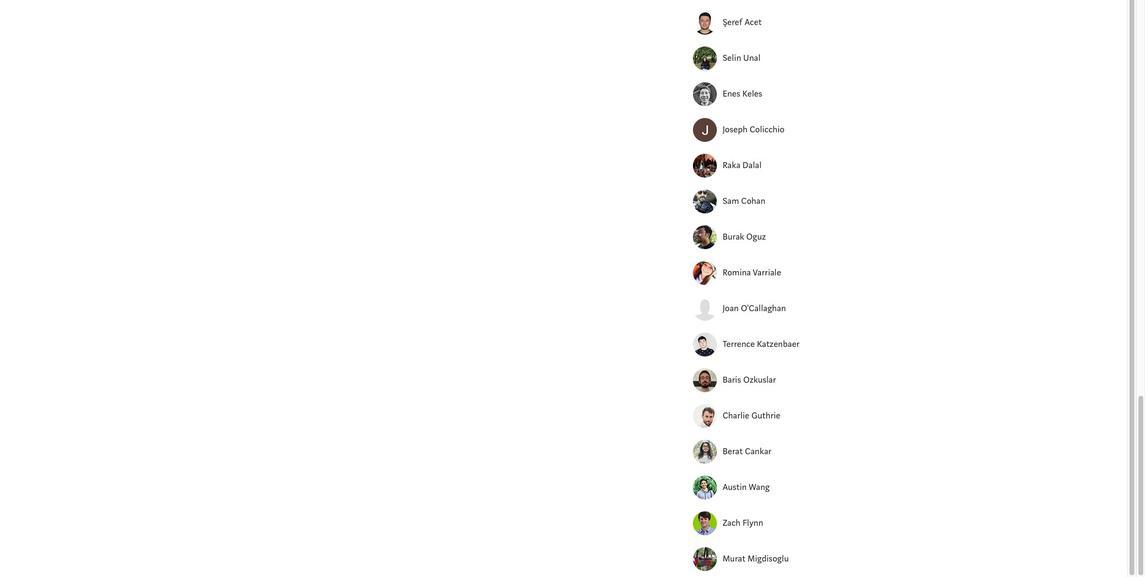 Task type: locate. For each thing, give the bounding box(es) containing it.
cankar
[[745, 446, 772, 458]]

go to the profile of sam cohan image
[[693, 190, 717, 214]]

charlie guthrie
[[723, 411, 781, 422]]

burak oguz
[[723, 232, 766, 243]]

şeref acet
[[723, 17, 762, 28]]

zach flynn link
[[723, 517, 813, 531]]

guthrie
[[752, 411, 781, 422]]

acet
[[745, 17, 762, 28]]

joseph colicchio
[[723, 124, 785, 135]]

şeref
[[723, 17, 743, 28]]

joseph colicchio link
[[723, 123, 813, 137]]

charlie
[[723, 411, 750, 422]]

terrence katzenbaer link
[[723, 338, 813, 352]]

go to the profile of austin wang image
[[693, 476, 717, 500]]

go to the profile of selin unal image
[[693, 47, 717, 71]]

flynn
[[743, 518, 764, 529]]

enes
[[723, 88, 741, 100]]

selin unal link
[[723, 52, 813, 65]]

go to the profile of murat migdisoglu image
[[693, 548, 717, 572]]

go to the profile of terrence katzenbaer image
[[693, 333, 717, 357]]

migdisoglu
[[748, 554, 789, 565]]

varriale
[[753, 267, 782, 279]]

berat
[[723, 446, 743, 458]]

zach flynn
[[723, 518, 764, 529]]

sam cohan
[[723, 196, 766, 207]]

go to the profile of enes keles image
[[693, 82, 717, 106]]

go to the profile of şeref acet image
[[693, 11, 717, 35]]

joan o'callaghan link
[[723, 303, 813, 316]]

cohan
[[742, 196, 766, 207]]

go to the profile of joan o'callaghan image
[[693, 297, 717, 321]]

zach
[[723, 518, 741, 529]]

baris
[[723, 375, 742, 386]]

enes keles
[[723, 88, 763, 100]]

sam
[[723, 196, 740, 207]]

raka dalal
[[723, 160, 762, 171]]

raka
[[723, 160, 741, 171]]

selin unal
[[723, 52, 761, 64]]

murat migdisoglu link
[[723, 553, 813, 567]]

wang
[[749, 482, 770, 494]]

sam cohan link
[[723, 195, 813, 208]]

dalal
[[743, 160, 762, 171]]

murat
[[723, 554, 746, 565]]

oguz
[[747, 232, 766, 243]]

baris ozkuslar
[[723, 375, 777, 386]]

terrence
[[723, 339, 755, 350]]

murat migdisoglu
[[723, 554, 789, 565]]



Task type: vqa. For each thing, say whether or not it's contained in the screenshot.
More
no



Task type: describe. For each thing, give the bounding box(es) containing it.
go to the profile of romina varriale image
[[693, 261, 717, 285]]

colicchio
[[750, 124, 785, 135]]

terrence katzenbaer
[[723, 339, 800, 350]]

joan o'callaghan
[[723, 303, 787, 314]]

go to the profile of raka dalal image
[[693, 154, 717, 178]]

go to the profile of berat cankar image
[[693, 441, 717, 464]]

unal
[[744, 52, 761, 64]]

go to the profile of charlie guthrie image
[[693, 405, 717, 429]]

joan
[[723, 303, 739, 314]]

şeref acet link
[[723, 16, 813, 29]]

romina varriale
[[723, 267, 782, 279]]

ozkuslar
[[744, 375, 777, 386]]

selin
[[723, 52, 742, 64]]

keles
[[743, 88, 763, 100]]

berat cankar link
[[723, 446, 813, 459]]

baris ozkuslar link
[[723, 374, 813, 388]]

austin wang link
[[723, 482, 813, 495]]

austin
[[723, 482, 747, 494]]

berat cankar
[[723, 446, 772, 458]]

go to the profile of joseph colicchio image
[[693, 118, 717, 142]]

charlie guthrie link
[[723, 410, 813, 423]]

austin wang
[[723, 482, 770, 494]]

romina varriale link
[[723, 267, 813, 280]]

raka dalal link
[[723, 159, 813, 173]]

o'callaghan
[[741, 303, 787, 314]]

enes keles link
[[723, 88, 813, 101]]

go to the profile of burak oguz image
[[693, 226, 717, 250]]

katzenbaer
[[757, 339, 800, 350]]

go to the profile of baris ozkuslar image
[[693, 369, 717, 393]]

go to the profile of zach flynn image
[[693, 512, 717, 536]]

burak
[[723, 232, 745, 243]]

joseph
[[723, 124, 748, 135]]

burak oguz link
[[723, 231, 813, 244]]

romina
[[723, 267, 752, 279]]



